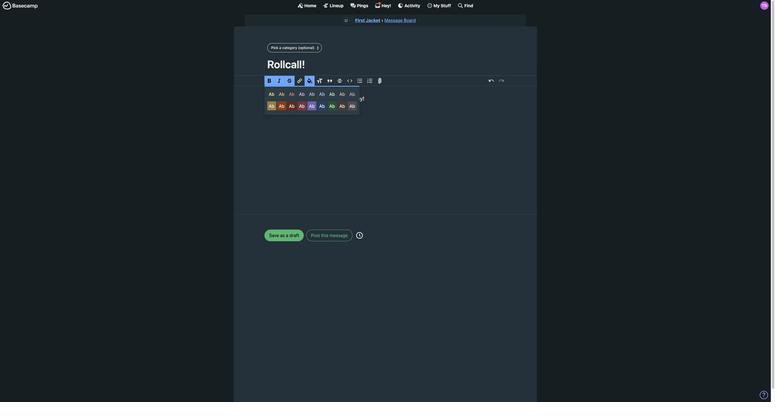 Task type: vqa. For each thing, say whether or not it's contained in the screenshot.
3rd Oct from the left
no



Task type: describe. For each thing, give the bounding box(es) containing it.
do
[[319, 95, 326, 102]]

let's
[[306, 95, 318, 102]]

message board link
[[385, 18, 416, 23]]

lineup link
[[323, 3, 344, 8]]

board
[[404, 18, 416, 23]]

switch accounts image
[[2, 1, 38, 10]]

my stuff
[[434, 3, 451, 8]]

pick a category (optional) button
[[267, 43, 322, 52]]

roll
[[331, 95, 338, 102]]

:)
[[329, 104, 332, 110]]

save
[[269, 233, 279, 238]]

my
[[434, 3, 440, 8]]

out
[[307, 104, 315, 110]]

(optional)
[[298, 45, 314, 50]]

pings
[[357, 3, 368, 8]]

pings button
[[350, 3, 368, 8]]

a inside 'button'
[[279, 45, 281, 50]]

today!
[[349, 95, 364, 102]]

hello everyone! let's do a roll call today! type your name out here :)
[[267, 95, 364, 110]]

post
[[311, 233, 320, 238]]

jacket
[[366, 18, 380, 23]]

post this message button
[[306, 230, 353, 241]]

find
[[465, 3, 473, 8]]

draft
[[290, 233, 299, 238]]

lineup
[[330, 3, 344, 8]]

pick a category (optional)
[[271, 45, 314, 50]]

save as a draft button
[[265, 230, 304, 241]]

everyone!
[[281, 95, 305, 102]]

first jacket
[[355, 18, 380, 23]]



Task type: locate. For each thing, give the bounding box(es) containing it.
as
[[280, 233, 285, 238]]

a right as
[[286, 233, 288, 238]]

activity link
[[398, 3, 420, 8]]

save as a draft
[[269, 233, 299, 238]]

Type a title… text field
[[267, 58, 504, 71]]

a inside hello everyone! let's do a roll call today! type your name out here :)
[[327, 95, 330, 102]]

stuff
[[441, 3, 451, 8]]

name
[[293, 104, 306, 110]]

pick
[[271, 45, 278, 50]]

post this message
[[311, 233, 348, 238]]

home
[[304, 3, 316, 8]]

message
[[330, 233, 348, 238]]

0 horizontal spatial a
[[279, 45, 281, 50]]

home link
[[298, 3, 316, 8]]

first
[[355, 18, 365, 23]]

schedule this to post later image
[[356, 232, 363, 239]]

type
[[267, 104, 279, 110]]

activity
[[405, 3, 420, 8]]

find button
[[458, 3, 473, 8]]

my stuff button
[[427, 3, 451, 8]]

Write away… text field
[[251, 86, 520, 208]]

2 horizontal spatial a
[[327, 95, 330, 102]]

›
[[381, 18, 383, 23]]

category
[[282, 45, 297, 50]]

call
[[340, 95, 348, 102]]

a
[[279, 45, 281, 50], [327, 95, 330, 102], [286, 233, 288, 238]]

this
[[321, 233, 328, 238]]

hey!
[[382, 3, 391, 8]]

1 vertical spatial a
[[327, 95, 330, 102]]

first jacket link
[[355, 18, 380, 23]]

› message board
[[381, 18, 416, 23]]

hello
[[267, 95, 280, 102]]

tyler black image
[[760, 1, 769, 10]]

1 horizontal spatial a
[[286, 233, 288, 238]]

2 vertical spatial a
[[286, 233, 288, 238]]

message
[[385, 18, 403, 23]]

a right pick
[[279, 45, 281, 50]]

your
[[281, 104, 291, 110]]

main element
[[0, 0, 771, 11]]

a inside button
[[286, 233, 288, 238]]

here
[[317, 104, 327, 110]]

0 vertical spatial a
[[279, 45, 281, 50]]

a right do
[[327, 95, 330, 102]]

hey! button
[[375, 2, 391, 8]]



